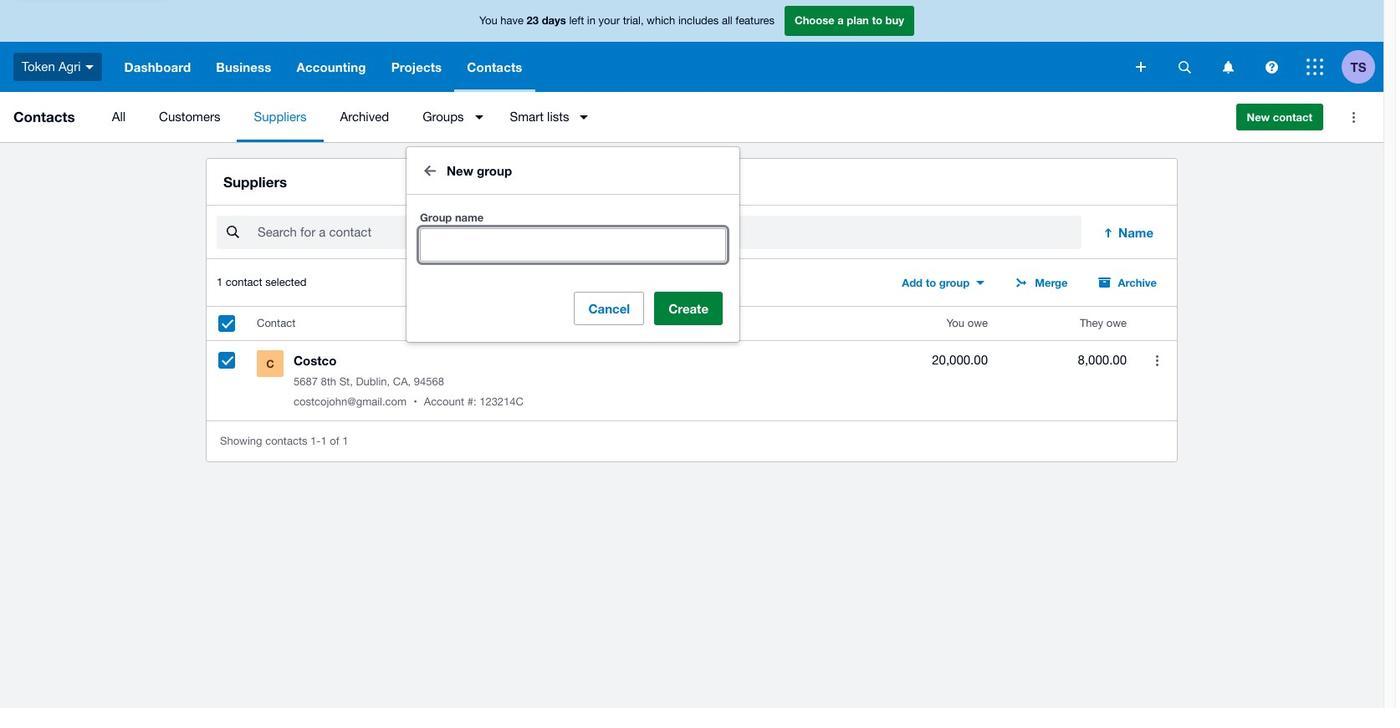 Task type: describe. For each thing, give the bounding box(es) containing it.
back image
[[413, 154, 447, 187]]

dublin,
[[356, 376, 390, 388]]

business
[[216, 59, 271, 74]]

accounting
[[297, 59, 366, 74]]

days
[[542, 14, 566, 27]]

Group name field
[[421, 229, 725, 261]]

23
[[527, 14, 539, 27]]

#:
[[467, 396, 476, 408]]

selected
[[265, 276, 307, 289]]

token agri button
[[0, 42, 112, 92]]

ts
[[1351, 59, 1366, 74]]

create
[[669, 301, 709, 316]]

new group
[[447, 163, 512, 178]]

menu containing all
[[95, 92, 1223, 142]]

plan
[[847, 14, 869, 27]]

token agri
[[22, 59, 81, 73]]

20,000.00
[[932, 353, 988, 367]]

they
[[1080, 317, 1103, 330]]

contact for new
[[1273, 110, 1313, 124]]

smart lists
[[510, 110, 569, 124]]

more row options image
[[1140, 344, 1174, 377]]

you for you owe
[[946, 317, 965, 330]]

buy
[[886, 14, 904, 27]]

to inside banner
[[872, 14, 883, 27]]

costco
[[294, 353, 337, 368]]

20,000.00 link
[[932, 351, 988, 371]]

add to group
[[902, 276, 970, 290]]

contact
[[257, 317, 295, 330]]

new contact
[[1247, 110, 1313, 124]]

account
[[424, 396, 464, 408]]

svg image
[[1136, 62, 1146, 72]]

•
[[413, 396, 417, 408]]

group
[[420, 211, 452, 224]]

contacts button
[[455, 42, 535, 92]]

archive button
[[1088, 270, 1167, 296]]

showing
[[220, 435, 262, 448]]

smart
[[510, 110, 544, 124]]

name
[[1119, 225, 1154, 240]]

2 horizontal spatial 1
[[342, 435, 348, 448]]

all button
[[95, 92, 142, 142]]

8th
[[321, 376, 336, 388]]

smart lists button
[[493, 92, 599, 142]]

choose
[[795, 14, 835, 27]]

agri
[[58, 59, 81, 73]]

contact for 1
[[226, 276, 262, 289]]

dashboard link
[[112, 42, 204, 92]]

costcojohn@gmail.com
[[294, 396, 407, 408]]

123214c
[[479, 396, 524, 408]]

groups button
[[406, 92, 493, 142]]

banner containing ts
[[0, 0, 1384, 92]]

0 vertical spatial group
[[477, 163, 512, 178]]

all
[[722, 14, 733, 27]]

a
[[838, 14, 844, 27]]

trial,
[[623, 14, 644, 27]]

customers
[[159, 110, 220, 124]]

you for you have 23 days left in your trial, which includes all features
[[479, 14, 497, 27]]



Task type: vqa. For each thing, say whether or not it's contained in the screenshot.
the 'Group'
yes



Task type: locate. For each thing, give the bounding box(es) containing it.
1 vertical spatial new
[[447, 163, 473, 178]]

new for new group
[[447, 163, 473, 178]]

0 horizontal spatial to
[[872, 14, 883, 27]]

st,
[[339, 376, 353, 388]]

1 vertical spatial you
[[946, 317, 965, 330]]

0 vertical spatial new
[[1247, 110, 1270, 124]]

costco 5687 8th st, dublin, ca, 94568 costcojohn@gmail.com • account #: 123214c
[[294, 353, 524, 408]]

1 horizontal spatial owe
[[1106, 317, 1127, 330]]

8,000.00
[[1078, 353, 1127, 367]]

1 left selected
[[217, 276, 223, 289]]

of
[[330, 435, 339, 448]]

suppliers
[[254, 110, 307, 124], [223, 173, 287, 191]]

business button
[[204, 42, 284, 92]]

archived
[[340, 110, 389, 124]]

cancel button
[[574, 292, 644, 325]]

1 horizontal spatial to
[[926, 276, 936, 290]]

choose a plan to buy
[[795, 14, 904, 27]]

to left buy
[[872, 14, 883, 27]]

0 horizontal spatial contacts
[[13, 108, 75, 125]]

you
[[479, 14, 497, 27], [946, 317, 965, 330]]

token
[[22, 59, 55, 73]]

1 vertical spatial contacts
[[13, 108, 75, 125]]

contacts inside popup button
[[467, 59, 522, 74]]

0 vertical spatial to
[[872, 14, 883, 27]]

have
[[501, 14, 524, 27]]

ca,
[[393, 376, 411, 388]]

group up name
[[477, 163, 512, 178]]

projects button
[[379, 42, 455, 92]]

contact left selected
[[226, 276, 262, 289]]

0 vertical spatial suppliers
[[254, 110, 307, 124]]

features
[[736, 14, 775, 27]]

0 horizontal spatial group
[[477, 163, 512, 178]]

dashboard
[[124, 59, 191, 74]]

1 horizontal spatial new
[[1247, 110, 1270, 124]]

c
[[266, 357, 274, 371]]

0 horizontal spatial contact
[[226, 276, 262, 289]]

you left have
[[479, 14, 497, 27]]

accounting button
[[284, 42, 379, 92]]

contacts down token
[[13, 108, 75, 125]]

2 owe from the left
[[1106, 317, 1127, 330]]

add to group button
[[892, 270, 995, 296]]

1 left of on the left bottom of page
[[321, 435, 327, 448]]

5687
[[294, 376, 318, 388]]

customers button
[[142, 92, 237, 142]]

owe right they
[[1106, 317, 1127, 330]]

suppliers down 'suppliers' button
[[223, 173, 287, 191]]

to
[[872, 14, 883, 27], [926, 276, 936, 290]]

Search for a contact field
[[256, 217, 1082, 249]]

owe
[[968, 317, 988, 330], [1106, 317, 1127, 330]]

suppliers button
[[237, 92, 323, 142]]

you owe
[[946, 317, 988, 330]]

contact left actions menu icon
[[1273, 110, 1313, 124]]

to inside popup button
[[926, 276, 936, 290]]

projects
[[391, 59, 442, 74]]

create button
[[654, 292, 723, 325]]

you have 23 days left in your trial, which includes all features
[[479, 14, 775, 27]]

0 vertical spatial you
[[479, 14, 497, 27]]

cancel
[[588, 301, 630, 316]]

group containing new group
[[407, 147, 740, 342]]

1 vertical spatial suppliers
[[223, 173, 287, 191]]

suppliers inside button
[[254, 110, 307, 124]]

actions menu image
[[1337, 100, 1370, 134]]

group
[[477, 163, 512, 178], [939, 276, 970, 290]]

add
[[902, 276, 923, 290]]

contacts
[[467, 59, 522, 74], [13, 108, 75, 125]]

owe up 20,000.00
[[968, 317, 988, 330]]

contact list table element
[[207, 307, 1177, 421]]

in
[[587, 14, 596, 27]]

1 horizontal spatial contacts
[[467, 59, 522, 74]]

1 horizontal spatial you
[[946, 317, 965, 330]]

name button
[[1092, 216, 1167, 249]]

you inside "you have 23 days left in your trial, which includes all features"
[[479, 14, 497, 27]]

new inside button
[[1247, 110, 1270, 124]]

svg image
[[1307, 59, 1323, 75], [1178, 61, 1191, 73], [1223, 61, 1233, 73], [1265, 61, 1278, 73], [85, 65, 93, 69]]

lists
[[547, 110, 569, 124]]

1 horizontal spatial contact
[[1273, 110, 1313, 124]]

archive
[[1118, 276, 1157, 290]]

1 vertical spatial group
[[939, 276, 970, 290]]

new for new contact
[[1247, 110, 1270, 124]]

group inside popup button
[[939, 276, 970, 290]]

1-
[[310, 435, 321, 448]]

new
[[1247, 110, 1270, 124], [447, 163, 473, 178]]

includes
[[678, 14, 719, 27]]

contact inside button
[[1273, 110, 1313, 124]]

1 horizontal spatial 1
[[321, 435, 327, 448]]

left
[[569, 14, 584, 27]]

which
[[647, 14, 675, 27]]

svg image inside "token agri" popup button
[[85, 65, 93, 69]]

group name
[[420, 211, 484, 224]]

showing contacts 1-1 of 1
[[220, 435, 348, 448]]

1 vertical spatial to
[[926, 276, 936, 290]]

they owe
[[1080, 317, 1127, 330]]

contact
[[1273, 110, 1313, 124], [226, 276, 262, 289]]

merge button
[[1005, 270, 1078, 296]]

your
[[599, 14, 620, 27]]

8,000.00 link
[[1078, 351, 1127, 371]]

0 horizontal spatial new
[[447, 163, 473, 178]]

archived button
[[323, 92, 406, 142]]

suppliers down the business
[[254, 110, 307, 124]]

0 horizontal spatial owe
[[968, 317, 988, 330]]

merge
[[1035, 276, 1068, 290]]

1
[[217, 276, 223, 289], [321, 435, 327, 448], [342, 435, 348, 448]]

contacts
[[265, 435, 307, 448]]

menu
[[95, 92, 1223, 142]]

1 owe from the left
[[968, 317, 988, 330]]

new contact button
[[1236, 104, 1323, 131]]

0 horizontal spatial 1
[[217, 276, 223, 289]]

you inside contact list table element
[[946, 317, 965, 330]]

1 right of on the left bottom of page
[[342, 435, 348, 448]]

ts button
[[1342, 42, 1384, 92]]

all
[[112, 110, 126, 124]]

94568
[[414, 376, 444, 388]]

1 contact selected
[[217, 276, 307, 289]]

to right add
[[926, 276, 936, 290]]

1 horizontal spatial group
[[939, 276, 970, 290]]

0 horizontal spatial you
[[479, 14, 497, 27]]

group
[[407, 147, 740, 342]]

name
[[455, 211, 484, 224]]

contacts down have
[[467, 59, 522, 74]]

0 vertical spatial contacts
[[467, 59, 522, 74]]

owe for you owe
[[968, 317, 988, 330]]

owe for they owe
[[1106, 317, 1127, 330]]

0 vertical spatial contact
[[1273, 110, 1313, 124]]

you up 20,000.00
[[946, 317, 965, 330]]

banner
[[0, 0, 1384, 92]]

groups
[[423, 110, 464, 124]]

group right add
[[939, 276, 970, 290]]

1 vertical spatial contact
[[226, 276, 262, 289]]



